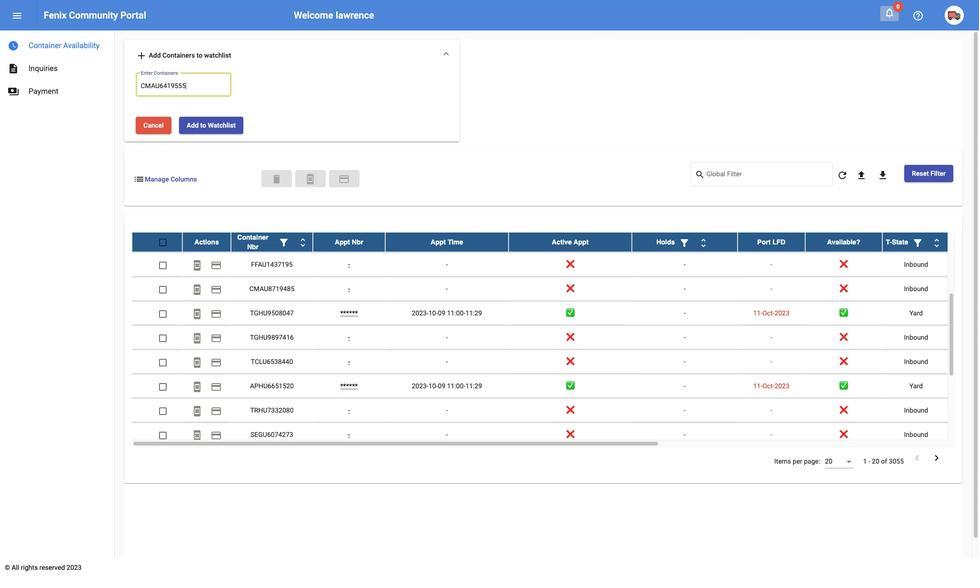 Task type: locate. For each thing, give the bounding box(es) containing it.
no color image inside help_outline 'popup button'
[[913, 10, 925, 22]]

container nbr
[[238, 234, 269, 251]]

book_online button for segu6074273
[[188, 425, 207, 444]]

1 ****** from the top
[[341, 310, 358, 317]]

09 for aphu6651520
[[438, 382, 446, 390]]

7 - link from the top
[[348, 431, 350, 439]]

0 vertical spatial ****** link
[[341, 310, 358, 317]]

appt nbr column header
[[313, 233, 386, 252]]

1 vertical spatial to
[[200, 122, 206, 129]]

tcnu6782520
[[250, 237, 294, 244]]

book_online button for trhu7332080
[[188, 401, 207, 420]]

no color image containing menu
[[11, 10, 23, 22]]

no color image inside notifications_none popup button
[[885, 7, 896, 19]]

2 2023- from the top
[[412, 382, 429, 390]]

2023
[[775, 310, 790, 317], [775, 382, 790, 390], [67, 564, 82, 571]]

inbound
[[905, 237, 929, 244], [905, 261, 929, 269], [905, 285, 929, 293], [905, 334, 929, 341], [905, 358, 929, 366], [905, 407, 929, 414], [905, 431, 929, 439]]

1 vertical spatial ******
[[341, 382, 358, 390]]

actions
[[195, 238, 219, 246]]

appt
[[335, 238, 350, 246], [431, 238, 446, 246], [574, 238, 589, 246]]

0 horizontal spatial nbr
[[247, 243, 259, 251]]

0 vertical spatial yard
[[910, 310, 924, 317]]

oct-
[[763, 310, 775, 317], [763, 382, 775, 390]]

no color image inside menu button
[[11, 10, 23, 22]]

2 ****** link from the top
[[341, 382, 358, 390]]

unfold_more button right the 't-state filter_alt'
[[928, 233, 947, 252]]

payment for ffau1437195
[[211, 260, 222, 271]]

no color image containing file_upload
[[856, 169, 868, 181]]

3 - link from the top
[[348, 285, 350, 293]]

7 inbound from the top
[[905, 431, 929, 439]]

payment
[[339, 174, 350, 185], [211, 235, 222, 247], [211, 260, 222, 271], [211, 284, 222, 295], [211, 308, 222, 320], [211, 333, 222, 344], [211, 357, 222, 368], [211, 381, 222, 393], [211, 405, 222, 417], [211, 430, 222, 441]]

delete button
[[262, 170, 292, 187]]

unfold_more button right holds filter_alt in the right top of the page
[[695, 233, 714, 252]]

2 horizontal spatial column header
[[883, 233, 951, 252]]

0 horizontal spatial 20
[[826, 458, 833, 465]]

-
[[348, 237, 350, 244], [446, 237, 448, 244], [684, 237, 686, 244], [771, 237, 773, 244], [348, 261, 350, 269], [446, 261, 448, 269], [684, 261, 686, 269], [771, 261, 773, 269], [348, 285, 350, 293], [446, 285, 448, 293], [684, 285, 686, 293], [771, 285, 773, 293], [684, 310, 686, 317], [348, 334, 350, 341], [446, 334, 448, 341], [684, 334, 686, 341], [771, 334, 773, 341], [348, 358, 350, 366], [446, 358, 448, 366], [684, 358, 686, 366], [771, 358, 773, 366], [684, 382, 686, 390], [348, 407, 350, 414], [446, 407, 448, 414], [684, 407, 686, 414], [771, 407, 773, 414], [348, 431, 350, 439], [446, 431, 448, 439], [684, 431, 686, 439], [771, 431, 773, 439], [869, 458, 871, 465]]

2023 for aphu6651520
[[775, 382, 790, 390]]

2 horizontal spatial appt
[[574, 238, 589, 246]]

unfold_more
[[297, 237, 309, 249], [698, 237, 710, 249], [932, 237, 943, 249]]

navigate_before
[[912, 453, 924, 464]]

0 horizontal spatial column header
[[231, 233, 313, 252]]

1 horizontal spatial filter_alt button
[[676, 233, 695, 252]]

1
[[864, 458, 868, 465]]

add to watchlist
[[187, 122, 236, 129]]

1 horizontal spatial nbr
[[352, 238, 364, 246]]

no color image containing search
[[696, 169, 707, 181]]

09
[[438, 310, 446, 317], [438, 382, 446, 390]]

1 10- from the top
[[429, 310, 438, 317]]

no color image containing navigate_before
[[912, 453, 924, 464]]

2 unfold_more from the left
[[698, 237, 710, 249]]

2 11-oct-2023 from the top
[[754, 382, 790, 390]]

1 unfold_more from the left
[[297, 237, 309, 249]]

navigation
[[0, 31, 114, 103]]

1 11:29 from the top
[[466, 310, 482, 317]]

1 2023- from the top
[[412, 310, 429, 317]]

add left the watchlist on the left top of page
[[187, 122, 199, 129]]

no color image containing notifications_none
[[885, 7, 896, 19]]

0 vertical spatial 11:29
[[466, 310, 482, 317]]

payment
[[29, 87, 58, 96]]

cancel
[[143, 122, 164, 129]]

1 11:00- from the top
[[447, 310, 466, 317]]

1 yard from the top
[[910, 310, 924, 317]]

no color image containing description
[[8, 63, 19, 74]]

1 filter_alt from the left
[[278, 237, 290, 249]]

container for availability
[[29, 41, 61, 50]]

2 2023-10-09 11:00-11:29 from the top
[[412, 382, 482, 390]]

1 vertical spatial add
[[187, 122, 199, 129]]

2 horizontal spatial filter_alt
[[913, 237, 924, 249]]

no color image containing refresh
[[837, 169, 849, 181]]

column header
[[231, 233, 313, 252], [632, 233, 738, 252], [883, 233, 951, 252]]

availability
[[63, 41, 100, 50]]

2 11:29 from the top
[[466, 382, 482, 390]]

delete image
[[271, 174, 283, 185]]

segu6074273
[[251, 431, 294, 439]]

no color image for tghu9897416's payment 'button'
[[211, 333, 222, 344]]

unfold_more right tcnu6782520
[[297, 237, 309, 249]]

0 vertical spatial 09
[[438, 310, 446, 317]]

0 vertical spatial ******
[[341, 310, 358, 317]]

no color image
[[885, 7, 896, 19], [913, 10, 925, 22], [8, 63, 19, 74], [856, 169, 868, 181], [878, 169, 889, 181], [211, 235, 222, 247], [278, 237, 290, 249], [297, 237, 309, 249], [698, 237, 710, 249], [932, 237, 943, 249], [192, 333, 203, 344], [211, 333, 222, 344], [192, 357, 203, 368], [192, 405, 203, 417], [211, 405, 222, 417], [912, 453, 924, 464], [932, 453, 943, 464]]

no color image inside refresh button
[[837, 169, 849, 181]]

unfold_more right holds filter_alt in the right top of the page
[[698, 237, 710, 249]]

❌
[[566, 237, 575, 244], [840, 237, 849, 244], [566, 261, 575, 269], [840, 261, 849, 269], [566, 285, 575, 293], [840, 285, 849, 293], [566, 334, 575, 341], [840, 334, 849, 341], [566, 358, 575, 366], [840, 358, 849, 366], [566, 407, 575, 414], [840, 407, 849, 414], [566, 431, 575, 439], [840, 431, 849, 439]]

0 vertical spatial add
[[149, 51, 161, 59]]

payment for aphu6651520
[[211, 381, 222, 393]]

4 inbound from the top
[[905, 334, 929, 341]]

book_online button for cmau8719485
[[188, 279, 207, 299]]

2 11- from the top
[[754, 382, 763, 390]]

2 horizontal spatial unfold_more
[[932, 237, 943, 249]]

add add containers to watchlist
[[136, 50, 231, 62]]

inbound for tghu9897416
[[905, 334, 929, 341]]

list manage columns
[[133, 174, 197, 185]]

no color image inside the navigate_before button
[[912, 453, 924, 464]]

1 09 from the top
[[438, 310, 446, 317]]

no color image for payment 'button' related to tcnu6782520
[[211, 235, 222, 247]]

3 filter_alt from the left
[[913, 237, 924, 249]]

0 horizontal spatial container
[[29, 41, 61, 50]]

payment button for tcnu6782520
[[207, 231, 226, 250]]

welcome
[[294, 10, 334, 21]]

1 horizontal spatial add
[[187, 122, 199, 129]]

filter_alt right holds
[[679, 237, 691, 249]]

book_online button for tcnu6782520
[[188, 231, 207, 250]]

notifications_none
[[885, 7, 896, 19]]

1 vertical spatial 09
[[438, 382, 446, 390]]

11:29
[[466, 310, 482, 317], [466, 382, 482, 390]]

filter_alt right state
[[913, 237, 924, 249]]

book_online for tghu9508047
[[192, 308, 203, 320]]

containers
[[163, 51, 195, 59]]

2 ****** from the top
[[341, 382, 358, 390]]

no color image for file_upload button
[[856, 169, 868, 181]]

add right add
[[149, 51, 161, 59]]

active appt column header
[[509, 233, 632, 252]]

2 - link from the top
[[348, 261, 350, 269]]

portal
[[120, 10, 146, 21]]

row
[[132, 228, 951, 253], [132, 233, 951, 252], [132, 253, 951, 277], [132, 277, 951, 301], [132, 301, 951, 326], [132, 326, 951, 350], [132, 350, 951, 374], [132, 374, 951, 399], [132, 399, 951, 423], [132, 423, 951, 447]]

2 horizontal spatial filter_alt button
[[909, 233, 928, 252]]

menu
[[11, 10, 23, 22]]

book_online for tcnu6782520
[[192, 235, 203, 247]]

nbr inside the container nbr
[[247, 243, 259, 251]]

1 horizontal spatial unfold_more
[[698, 237, 710, 249]]

container availability
[[29, 41, 100, 50]]

****** for tghu9508047
[[341, 310, 358, 317]]

1 vertical spatial 11-oct-2023
[[754, 382, 790, 390]]

0 vertical spatial 2023-
[[412, 310, 429, 317]]

2 11:00- from the top
[[447, 382, 466, 390]]

book_online button for tclu6538440
[[188, 352, 207, 371]]

navigation containing watch_later
[[0, 31, 114, 103]]

2 column header from the left
[[632, 233, 738, 252]]

11:29 for tghu9508047
[[466, 310, 482, 317]]

1 column header from the left
[[231, 233, 313, 252]]

aphu6651520
[[250, 382, 294, 390]]

no color image inside file_upload button
[[856, 169, 868, 181]]

1 vertical spatial 11:00-
[[447, 382, 466, 390]]

2 horizontal spatial unfold_more button
[[928, 233, 947, 252]]

no color image for navigate_next button
[[932, 453, 943, 464]]

no color image containing help_outline
[[913, 10, 925, 22]]

1 vertical spatial 2023-
[[412, 382, 429, 390]]

0 horizontal spatial filter_alt button
[[275, 233, 294, 252]]

unfold_more for filter_alt
[[698, 237, 710, 249]]

1 2023-10-09 11:00-11:29 from the top
[[412, 310, 482, 317]]

payment for tcnu6782520
[[211, 235, 222, 247]]

11-
[[754, 310, 763, 317], [754, 382, 763, 390]]

payment for tclu6538440
[[211, 357, 222, 368]]

holds
[[657, 238, 676, 246]]

to
[[197, 51, 203, 59], [200, 122, 206, 129]]

3055
[[890, 458, 905, 465]]

appt nbr
[[335, 238, 364, 246]]

list
[[133, 174, 145, 185]]

book_online for trhu7332080
[[192, 405, 203, 417]]

2 oct- from the top
[[763, 382, 775, 390]]

- link for tcnu6782520
[[348, 237, 350, 244]]

grid
[[132, 228, 956, 447]]

1 vertical spatial 10-
[[429, 382, 438, 390]]

filter_alt
[[278, 237, 290, 249], [679, 237, 691, 249], [913, 237, 924, 249]]

5 inbound from the top
[[905, 358, 929, 366]]

11-oct-2023 for aphu6651520
[[754, 382, 790, 390]]

6 - link from the top
[[348, 407, 350, 414]]

1 vertical spatial 11-
[[754, 382, 763, 390]]

0 horizontal spatial appt
[[335, 238, 350, 246]]

per
[[794, 458, 803, 465]]

10 row from the top
[[132, 423, 951, 447]]

reset filter
[[913, 170, 947, 177]]

active appt
[[552, 238, 589, 246]]

payment for cmau8719485
[[211, 284, 222, 295]]

cmau8719485
[[250, 285, 295, 293]]

file_upload button
[[853, 165, 872, 184]]

book_online for cmau8719485
[[192, 284, 203, 295]]

container up ffau1437195
[[238, 234, 269, 241]]

6 inbound from the top
[[905, 407, 929, 414]]

lawrence
[[336, 10, 374, 21]]

no color image inside file_download button
[[878, 169, 889, 181]]

2023- for tghu9508047
[[412, 310, 429, 317]]

book_online for ffau1437195
[[192, 260, 203, 271]]

book_online for aphu6651520
[[192, 381, 203, 393]]

11:00-
[[447, 310, 466, 317], [447, 382, 466, 390]]

no color image containing watch_later
[[8, 40, 19, 51]]

0 vertical spatial oct-
[[763, 310, 775, 317]]

1 appt from the left
[[335, 238, 350, 246]]

1 vertical spatial 2023-10-09 11:00-11:29
[[412, 382, 482, 390]]

yard for aphu6651520
[[910, 382, 924, 390]]

no color image containing payments
[[8, 86, 19, 97]]

container up inquiries
[[29, 41, 61, 50]]

11- for aphu6651520
[[754, 382, 763, 390]]

0 horizontal spatial filter_alt
[[278, 237, 290, 249]]

2 10- from the top
[[429, 382, 438, 390]]

payment button for ffau1437195
[[207, 255, 226, 274]]

filter_alt button for state
[[909, 233, 928, 252]]

add
[[136, 50, 147, 62]]

0 vertical spatial 10-
[[429, 310, 438, 317]]

1 - 20 of 3055
[[864, 458, 905, 465]]

Global Watchlist Filter field
[[707, 172, 829, 180]]

welcome lawrence
[[294, 10, 374, 21]]

3 unfold_more button from the left
[[928, 233, 947, 252]]

1 11- from the top
[[754, 310, 763, 317]]

to inside add add containers to watchlist
[[197, 51, 203, 59]]

4 - link from the top
[[348, 334, 350, 341]]

1 horizontal spatial container
[[238, 234, 269, 241]]

1 oct- from the top
[[763, 310, 775, 317]]

1 horizontal spatial 20
[[873, 458, 880, 465]]

no color image for file_download button
[[878, 169, 889, 181]]

20
[[826, 458, 833, 465], [873, 458, 880, 465]]

all
[[12, 564, 19, 571]]

1 vertical spatial yard
[[910, 382, 924, 390]]

2 inbound from the top
[[905, 261, 929, 269]]

inquiries
[[29, 64, 58, 73]]

1 vertical spatial container
[[238, 234, 269, 241]]

0 vertical spatial 2023
[[775, 310, 790, 317]]

no color image inside filter_alt popup button
[[278, 237, 290, 249]]

0 horizontal spatial unfold_more
[[297, 237, 309, 249]]

1 vertical spatial ****** link
[[341, 382, 358, 390]]

inbound for trhu7332080
[[905, 407, 929, 414]]

1 - link from the top
[[348, 237, 350, 244]]

yard
[[910, 310, 924, 317], [910, 382, 924, 390]]

- link for ffau1437195
[[348, 261, 350, 269]]

3 unfold_more from the left
[[932, 237, 943, 249]]

0 vertical spatial 11-
[[754, 310, 763, 317]]

inbound for ffau1437195
[[905, 261, 929, 269]]

1 horizontal spatial unfold_more button
[[695, 233, 714, 252]]

- link for segu6074273
[[348, 431, 350, 439]]

inbound for cmau8719485
[[905, 285, 929, 293]]

3 filter_alt button from the left
[[909, 233, 928, 252]]

- link for tghu9897416
[[348, 334, 350, 341]]

0 horizontal spatial add
[[149, 51, 161, 59]]

tghu9897416
[[250, 334, 294, 341]]

no color image containing add
[[136, 50, 147, 62]]

1 vertical spatial 2023
[[775, 382, 790, 390]]

book_online button
[[295, 170, 326, 187], [188, 231, 207, 250], [188, 255, 207, 274], [188, 279, 207, 299], [188, 304, 207, 323], [188, 328, 207, 347], [188, 352, 207, 371], [188, 377, 207, 396], [188, 401, 207, 420], [188, 425, 207, 444]]

nbr
[[352, 238, 364, 246], [247, 243, 259, 251]]

11-oct-2023
[[754, 310, 790, 317], [754, 382, 790, 390]]

10-
[[429, 310, 438, 317], [429, 382, 438, 390]]

****** for aphu6651520
[[341, 382, 358, 390]]

9 row from the top
[[132, 399, 951, 423]]

state
[[893, 238, 909, 246]]

port lfd column header
[[738, 233, 806, 252]]

0 vertical spatial 11-oct-2023
[[754, 310, 790, 317]]

8 row from the top
[[132, 374, 951, 399]]

1 vertical spatial 11:29
[[466, 382, 482, 390]]

container
[[29, 41, 61, 50], [238, 234, 269, 241]]

0 vertical spatial to
[[197, 51, 203, 59]]

20 right page:
[[826, 458, 833, 465]]

filter_alt inside popup button
[[278, 237, 290, 249]]

no color image inside navigate_next button
[[932, 453, 943, 464]]

3 column header from the left
[[883, 233, 951, 252]]

3 inbound from the top
[[905, 285, 929, 293]]

✅
[[566, 310, 575, 317], [840, 310, 849, 317], [566, 382, 575, 390], [840, 382, 849, 390]]

1 inbound from the top
[[905, 237, 929, 244]]

no color image containing filter_alt
[[278, 237, 290, 249]]

1 ****** link from the top
[[341, 310, 358, 317]]

11:00- for tghu9508047
[[447, 310, 466, 317]]

1 filter_alt button from the left
[[275, 233, 294, 252]]

to inside button
[[200, 122, 206, 129]]

20 left of
[[873, 458, 880, 465]]

1 horizontal spatial column header
[[632, 233, 738, 252]]

1 horizontal spatial filter_alt
[[679, 237, 691, 249]]

©
[[5, 564, 10, 571]]

notifications_none button
[[881, 6, 900, 21]]

no color image containing navigate_next
[[932, 453, 943, 464]]

book_online button for aphu6651520
[[188, 377, 207, 396]]

2 09 from the top
[[438, 382, 446, 390]]

None text field
[[141, 82, 227, 91]]

payment for trhu7332080
[[211, 405, 222, 417]]

2 row from the top
[[132, 233, 951, 252]]

2 yard from the top
[[910, 382, 924, 390]]

unfold_more button
[[294, 233, 313, 252], [695, 233, 714, 252], [928, 233, 947, 252]]

to left "watchlist"
[[197, 51, 203, 59]]

unfold_more right the 't-state filter_alt'
[[932, 237, 943, 249]]

to left the watchlist on the left top of page
[[200, 122, 206, 129]]

5 - link from the top
[[348, 358, 350, 366]]

2 vertical spatial 2023
[[67, 564, 82, 571]]

2 appt from the left
[[431, 238, 446, 246]]

no color image for the navigate_before button
[[912, 453, 924, 464]]

search
[[696, 170, 706, 180]]

watch_later
[[8, 40, 19, 51]]

no color image
[[11, 10, 23, 22], [8, 40, 19, 51], [136, 50, 147, 62], [8, 86, 19, 97], [696, 169, 707, 181], [837, 169, 849, 181], [133, 174, 145, 185], [305, 174, 316, 185], [339, 174, 350, 185], [192, 235, 203, 247], [679, 237, 691, 249], [913, 237, 924, 249], [192, 260, 203, 271], [211, 260, 222, 271], [192, 284, 203, 295], [211, 284, 222, 295], [192, 308, 203, 320], [211, 308, 222, 320], [211, 357, 222, 368], [192, 381, 203, 393], [211, 381, 222, 393], [192, 430, 203, 441], [211, 430, 222, 441]]

0 vertical spatial 2023-10-09 11:00-11:29
[[412, 310, 482, 317]]

10- for tghu9508047
[[429, 310, 438, 317]]

1 11-oct-2023 from the top
[[754, 310, 790, 317]]

book_online
[[305, 174, 316, 185], [192, 235, 203, 247], [192, 260, 203, 271], [192, 284, 203, 295], [192, 308, 203, 320], [192, 333, 203, 344], [192, 357, 203, 368], [192, 381, 203, 393], [192, 405, 203, 417], [192, 430, 203, 441]]

0 vertical spatial 11:00-
[[447, 310, 466, 317]]

0 vertical spatial container
[[29, 41, 61, 50]]

1 vertical spatial oct-
[[763, 382, 775, 390]]

- link
[[348, 237, 350, 244], [348, 261, 350, 269], [348, 285, 350, 293], [348, 334, 350, 341], [348, 358, 350, 366], [348, 407, 350, 414], [348, 431, 350, 439]]

payment button for tclu6538440
[[207, 352, 226, 371]]

1 20 from the left
[[826, 458, 833, 465]]

refresh button
[[834, 165, 853, 184]]

2023-10-09 11:00-11:29
[[412, 310, 482, 317], [412, 382, 482, 390]]

payments
[[8, 86, 19, 97]]

filter_alt up ffau1437195
[[278, 237, 290, 249]]

2 filter_alt button from the left
[[676, 233, 695, 252]]

unfold_more button left appt nbr
[[294, 233, 313, 252]]

no color image for "unfold_more" button corresponding to filter_alt
[[698, 237, 710, 249]]

0 horizontal spatial unfold_more button
[[294, 233, 313, 252]]

2 unfold_more button from the left
[[695, 233, 714, 252]]

nbr inside column header
[[352, 238, 364, 246]]

no color image containing file_download
[[878, 169, 889, 181]]

1 horizontal spatial appt
[[431, 238, 446, 246]]

add
[[149, 51, 161, 59], [187, 122, 199, 129]]



Task type: describe. For each thing, give the bounding box(es) containing it.
of
[[882, 458, 888, 465]]

appt time
[[431, 238, 464, 246]]

delete
[[271, 174, 283, 185]]

page:
[[805, 458, 821, 465]]

fenix
[[44, 10, 67, 21]]

watchlist
[[208, 122, 236, 129]]

lfd
[[773, 238, 786, 246]]

2023 for tghu9508047
[[775, 310, 790, 317]]

no color image for state's "unfold_more" button
[[932, 237, 943, 249]]

payment for tghu9508047
[[211, 308, 222, 320]]

add to watchlist button
[[179, 117, 244, 134]]

payment for tghu9897416
[[211, 333, 222, 344]]

payment button for tghu9508047
[[207, 304, 226, 323]]

port
[[758, 238, 771, 246]]

appt for appt nbr
[[335, 238, 350, 246]]

11-oct-2023 for tghu9508047
[[754, 310, 790, 317]]

****** link for tghu9508047
[[341, 310, 358, 317]]

help_outline button
[[909, 6, 928, 25]]

appt for appt time
[[431, 238, 446, 246]]

t-state filter_alt
[[887, 237, 924, 249]]

time
[[448, 238, 464, 246]]

no color image containing list
[[133, 174, 145, 185]]

© all rights reserved 2023
[[5, 564, 82, 571]]

menu button
[[8, 6, 27, 25]]

2023-10-09 11:00-11:29 for aphu6651520
[[412, 382, 482, 390]]

filter_alt button for filter_alt
[[676, 233, 695, 252]]

port lfd
[[758, 238, 786, 246]]

2 20 from the left
[[873, 458, 880, 465]]

community
[[69, 10, 118, 21]]

available? column header
[[806, 233, 883, 252]]

- link for trhu7332080
[[348, 407, 350, 414]]

oct- for aphu6651520
[[763, 382, 775, 390]]

3 appt from the left
[[574, 238, 589, 246]]

rights
[[21, 564, 38, 571]]

no color image for help_outline 'popup button'
[[913, 10, 925, 22]]

oct- for tghu9508047
[[763, 310, 775, 317]]

inbound for segu6074273
[[905, 431, 929, 439]]

- link for tclu6538440
[[348, 358, 350, 366]]

payment button for tghu9897416
[[207, 328, 226, 347]]

unfold_more for state
[[932, 237, 943, 249]]

nbr for appt nbr
[[352, 238, 364, 246]]

2023-10-09 11:00-11:29 for tghu9508047
[[412, 310, 482, 317]]

cancel button
[[136, 117, 172, 134]]

items per page:
[[775, 458, 821, 465]]

payment for segu6074273
[[211, 430, 222, 441]]

add inside button
[[187, 122, 199, 129]]

book_online for tghu9897416
[[192, 333, 203, 344]]

navigate_next
[[932, 453, 943, 464]]

inbound for tcnu6782520
[[905, 237, 929, 244]]

filter
[[931, 170, 947, 177]]

no color image for third "unfold_more" button from right
[[297, 237, 309, 249]]

7 row from the top
[[132, 350, 951, 374]]

trhu7332080
[[250, 407, 294, 414]]

items
[[775, 458, 792, 465]]

add inside add add containers to watchlist
[[149, 51, 161, 59]]

09 for tghu9508047
[[438, 310, 446, 317]]

container for nbr
[[238, 234, 269, 241]]

refresh
[[837, 169, 849, 181]]

****** link for aphu6651520
[[341, 382, 358, 390]]

4 row from the top
[[132, 277, 951, 301]]

appt time column header
[[386, 233, 509, 252]]

tghu9508047
[[250, 310, 294, 317]]

5 row from the top
[[132, 301, 951, 326]]

watchlist
[[204, 51, 231, 59]]

1 unfold_more button from the left
[[294, 233, 313, 252]]

available?
[[828, 238, 861, 246]]

no color image for third filter_alt popup button from right
[[278, 237, 290, 249]]

book_online button for tghu9897416
[[188, 328, 207, 347]]

actions column header
[[183, 233, 231, 252]]

fenix community portal
[[44, 10, 146, 21]]

11:29 for aphu6651520
[[466, 382, 482, 390]]

no color image for payment 'button' for trhu7332080
[[211, 405, 222, 417]]

unfold_more button for state
[[928, 233, 947, 252]]

manage
[[145, 175, 169, 183]]

no color image for notifications_none popup button
[[885, 7, 896, 19]]

nbr for container nbr
[[247, 243, 259, 251]]

10- for aphu6651520
[[429, 382, 438, 390]]

grid containing book_online
[[132, 228, 956, 447]]

ffau1437195
[[251, 261, 293, 269]]

yard for tghu9508047
[[910, 310, 924, 317]]

navigate_before button
[[909, 452, 927, 466]]

reserved
[[39, 564, 65, 571]]

11- for tghu9508047
[[754, 310, 763, 317]]

payment button for trhu7332080
[[207, 401, 226, 420]]

payment button for segu6074273
[[207, 425, 226, 444]]

columns
[[171, 175, 197, 183]]

reset
[[913, 170, 930, 177]]

help_outline
[[913, 10, 925, 22]]

1 row from the top
[[132, 228, 951, 253]]

book_online button for ffau1437195
[[188, 255, 207, 274]]

book_online button for tghu9508047
[[188, 304, 207, 323]]

- link for cmau8719485
[[348, 285, 350, 293]]

navigate_next button
[[929, 452, 946, 466]]

unfold_more button for filter_alt
[[695, 233, 714, 252]]

description
[[8, 63, 19, 74]]

file_download
[[878, 169, 889, 181]]

reset filter button
[[905, 165, 954, 182]]

payment button for cmau8719485
[[207, 279, 226, 299]]

file_download button
[[874, 165, 893, 184]]

11:00- for aphu6651520
[[447, 382, 466, 390]]

holds filter_alt
[[657, 237, 691, 249]]

tclu6538440
[[251, 358, 293, 366]]

file_upload
[[856, 169, 868, 181]]

2023- for aphu6651520
[[412, 382, 429, 390]]

2 filter_alt from the left
[[679, 237, 691, 249]]

payment button for aphu6651520
[[207, 377, 226, 396]]

book_online for segu6074273
[[192, 430, 203, 441]]

row containing filter_alt
[[132, 233, 951, 252]]

book_online for tclu6538440
[[192, 357, 203, 368]]

active
[[552, 238, 572, 246]]

6 row from the top
[[132, 326, 951, 350]]

t-
[[887, 238, 893, 246]]

3 row from the top
[[132, 253, 951, 277]]

inbound for tclu6538440
[[905, 358, 929, 366]]



Task type: vqa. For each thing, say whether or not it's contained in the screenshot.


